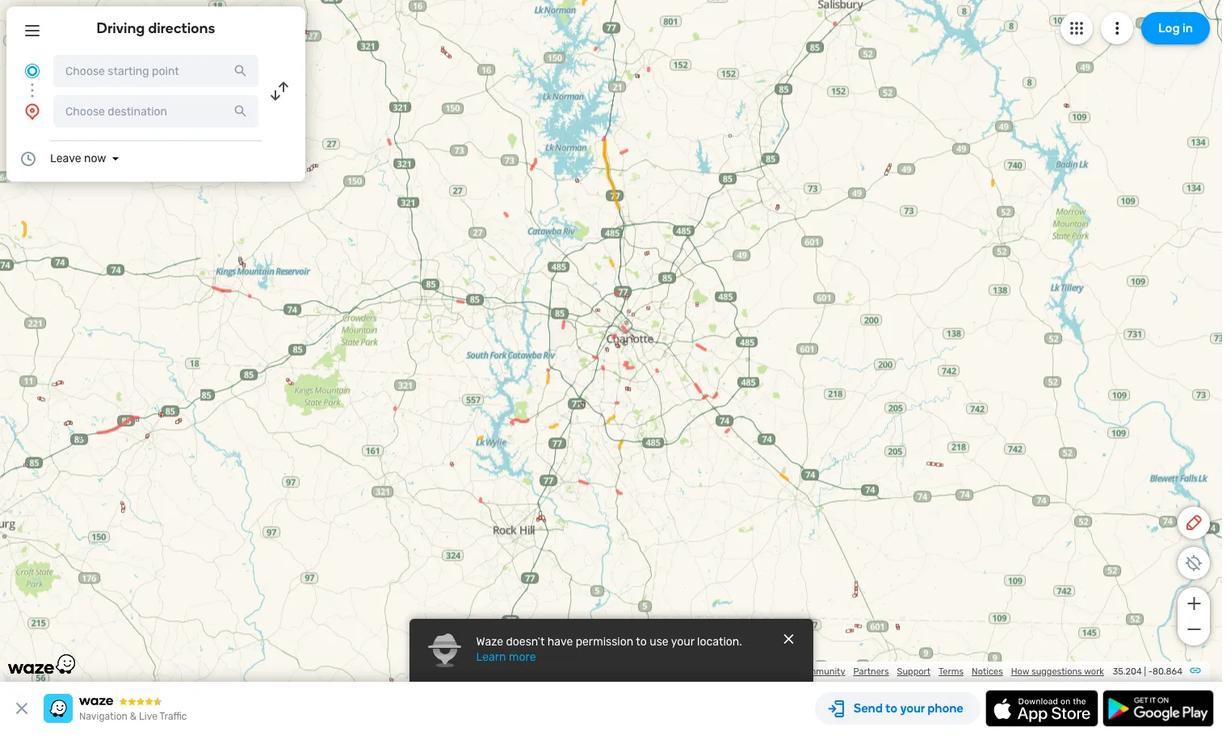 Task type: vqa. For each thing, say whether or not it's contained in the screenshot.
link icon at the right of the page
yes



Task type: describe. For each thing, give the bounding box(es) containing it.
location image
[[23, 102, 42, 121]]

clock image
[[19, 149, 38, 169]]

about waze community partners support terms notices how suggestions work
[[741, 667, 1104, 678]]

driving
[[97, 19, 145, 37]]

pencil image
[[1184, 514, 1204, 533]]

partners link
[[853, 667, 889, 678]]

80.864
[[1153, 667, 1183, 678]]

location.
[[697, 636, 742, 650]]

1 vertical spatial waze
[[768, 667, 789, 678]]

your
[[671, 636, 694, 650]]

traffic
[[160, 712, 187, 723]]

waze doesn't have permission to use your location. learn more
[[476, 636, 742, 665]]

learn more link
[[476, 651, 536, 665]]

&
[[130, 712, 137, 723]]

zoom in image
[[1184, 595, 1204, 614]]

terms
[[939, 667, 964, 678]]

support link
[[897, 667, 931, 678]]

how
[[1011, 667, 1029, 678]]

[missing "en.livemap.styleguide.close" translation] image
[[781, 632, 797, 648]]

navigation & live traffic
[[79, 712, 187, 723]]

driving directions
[[97, 19, 215, 37]]

zoom out image
[[1184, 620, 1204, 640]]

x image
[[12, 700, 32, 719]]

how suggestions work link
[[1011, 667, 1104, 678]]

Choose starting point text field
[[53, 55, 258, 87]]

have
[[548, 636, 573, 650]]

|
[[1144, 667, 1146, 678]]

navigation
[[79, 712, 128, 723]]



Task type: locate. For each thing, give the bounding box(es) containing it.
current location image
[[23, 61, 42, 81]]

use
[[650, 636, 669, 650]]

suggestions
[[1032, 667, 1082, 678]]

link image
[[1189, 665, 1202, 678]]

Choose destination text field
[[53, 95, 258, 128]]

0 vertical spatial waze
[[476, 636, 503, 650]]

community link
[[797, 667, 845, 678]]

learn
[[476, 651, 506, 665]]

leave
[[50, 152, 81, 166]]

1 horizontal spatial waze
[[768, 667, 789, 678]]

live
[[139, 712, 157, 723]]

35.204
[[1113, 667, 1142, 678]]

community
[[797, 667, 845, 678]]

doesn't
[[506, 636, 545, 650]]

to
[[636, 636, 647, 650]]

work
[[1084, 667, 1104, 678]]

notices link
[[972, 667, 1003, 678]]

waze
[[476, 636, 503, 650], [768, 667, 789, 678]]

support
[[897, 667, 931, 678]]

35.204 | -80.864
[[1113, 667, 1183, 678]]

waze inside the waze doesn't have permission to use your location. learn more
[[476, 636, 503, 650]]

terms link
[[939, 667, 964, 678]]

0 horizontal spatial waze
[[476, 636, 503, 650]]

notices
[[972, 667, 1003, 678]]

leave now
[[50, 152, 106, 166]]

directions
[[148, 19, 215, 37]]

about waze link
[[741, 667, 789, 678]]

more
[[509, 651, 536, 665]]

waze right about
[[768, 667, 789, 678]]

permission
[[576, 636, 633, 650]]

now
[[84, 152, 106, 166]]

partners
[[853, 667, 889, 678]]

about
[[741, 667, 766, 678]]

-
[[1148, 667, 1153, 678]]

waze up learn
[[476, 636, 503, 650]]



